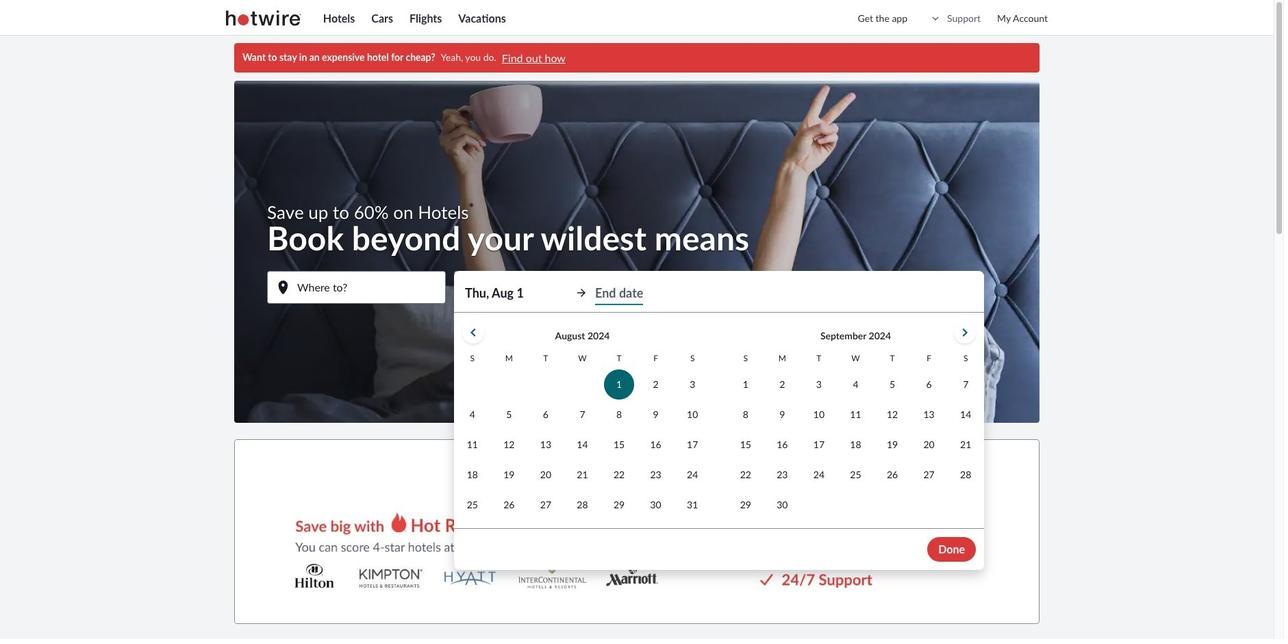 Task type: locate. For each thing, give the bounding box(es) containing it.
leading image
[[930, 12, 942, 25]]

hotwire logo image
[[226, 9, 301, 26]]



Task type: vqa. For each thing, say whether or not it's contained in the screenshot.
PREVIOUS MONTH icon
yes



Task type: describe. For each thing, give the bounding box(es) containing it.
previous month image
[[465, 325, 482, 341]]

next month image
[[957, 325, 974, 341]]



